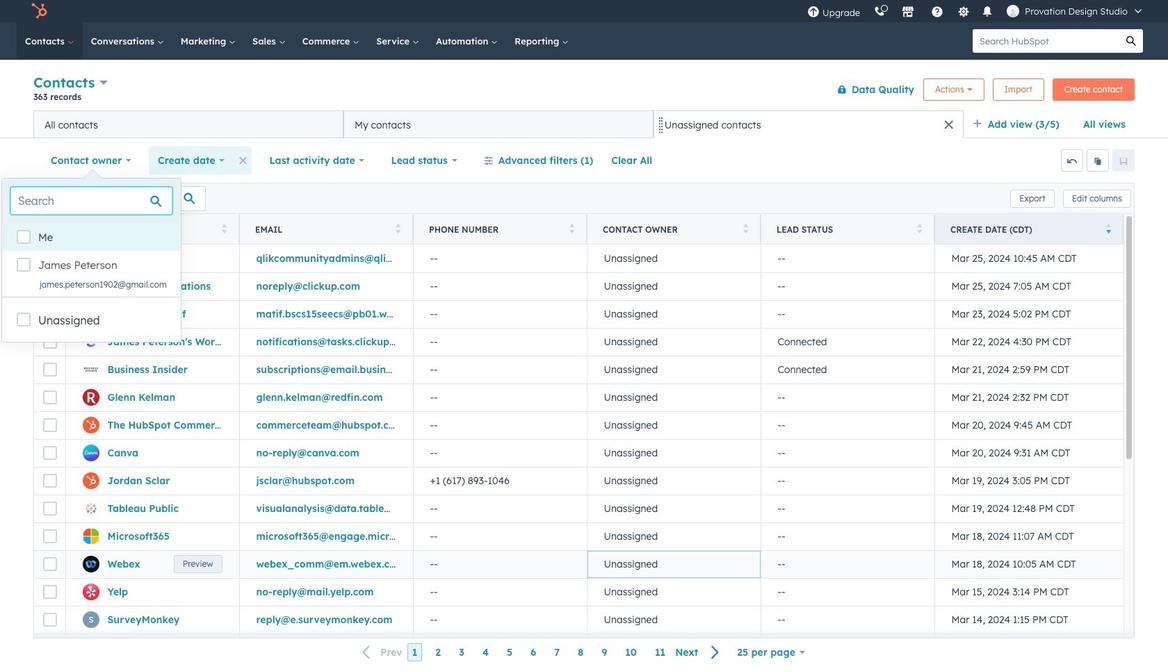 Task type: vqa. For each thing, say whether or not it's contained in the screenshot.
See the people associated with this record.
no



Task type: describe. For each thing, give the bounding box(es) containing it.
Search search field
[[10, 187, 172, 215]]

2 press to sort. element from the left
[[395, 224, 401, 235]]

james peterson image
[[1007, 5, 1020, 17]]

1 press to sort. element from the left
[[222, 224, 227, 235]]

marketplaces image
[[902, 6, 915, 19]]

descending sort. press to sort ascending. image
[[1106, 224, 1112, 233]]



Task type: locate. For each thing, give the bounding box(es) containing it.
3 press to sort. element from the left
[[569, 224, 575, 235]]

press to sort. image for fourth press to sort. element from the right
[[395, 224, 401, 233]]

0 horizontal spatial press to sort. image
[[395, 224, 401, 233]]

descending sort. press to sort ascending. element
[[1106, 224, 1112, 235]]

press to sort. image
[[222, 224, 227, 233], [743, 224, 749, 233]]

menu
[[801, 0, 1152, 22]]

1 horizontal spatial press to sort. image
[[569, 224, 575, 233]]

pagination navigation
[[354, 644, 729, 663]]

1 horizontal spatial press to sort. image
[[743, 224, 749, 233]]

1 press to sort. image from the left
[[222, 224, 227, 233]]

press to sort. image for first press to sort. element from right
[[917, 224, 922, 233]]

press to sort. image
[[395, 224, 401, 233], [569, 224, 575, 233], [917, 224, 922, 233]]

3 press to sort. image from the left
[[917, 224, 922, 233]]

press to sort. image for 3rd press to sort. element from left
[[569, 224, 575, 233]]

5 press to sort. element from the left
[[917, 224, 922, 235]]

0 horizontal spatial press to sort. image
[[222, 224, 227, 233]]

2 press to sort. image from the left
[[743, 224, 749, 233]]

Search HubSpot search field
[[973, 29, 1120, 53]]

Search name, phone, email addresses, or company search field
[[37, 186, 206, 211]]

4 press to sort. element from the left
[[743, 224, 749, 235]]

1 press to sort. image from the left
[[395, 224, 401, 233]]

2 horizontal spatial press to sort. image
[[917, 224, 922, 233]]

2 press to sort. image from the left
[[569, 224, 575, 233]]

press to sort. element
[[222, 224, 227, 235], [395, 224, 401, 235], [569, 224, 575, 235], [743, 224, 749, 235], [917, 224, 922, 235]]

list box
[[2, 223, 181, 297]]

banner
[[33, 71, 1135, 111]]



